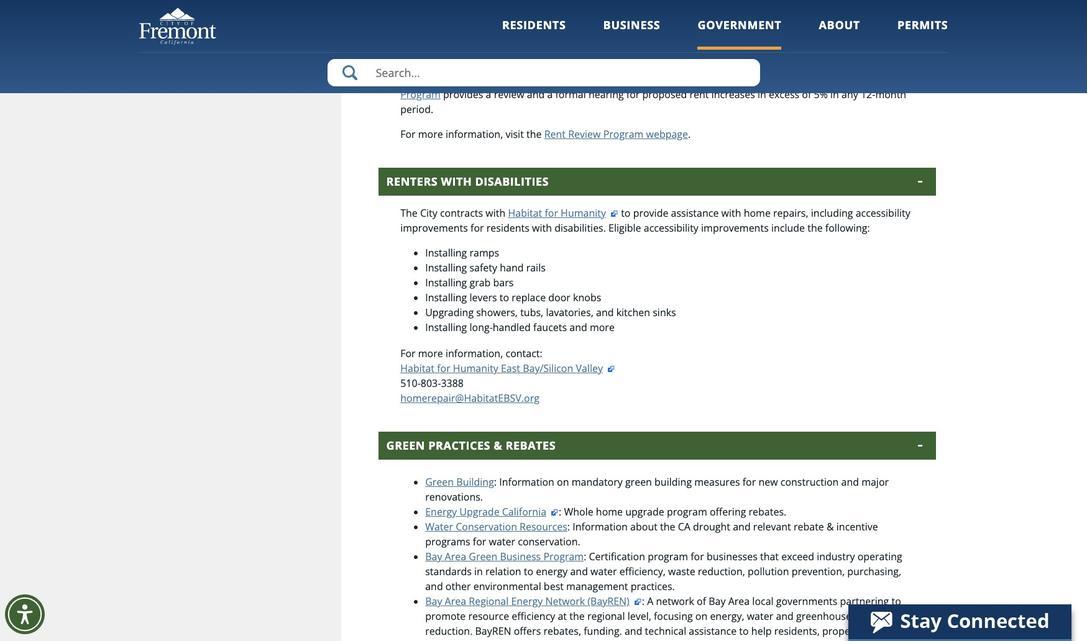 Task type: describe. For each thing, give the bounding box(es) containing it.
: for water conservation resources
[[568, 521, 570, 534]]

for up the disabilities.
[[545, 207, 559, 220]]

contact:
[[506, 347, 543, 361]]

green for green practices & rebates
[[387, 439, 425, 454]]

water conservation resources link
[[426, 521, 568, 534]]

showers,
[[477, 306, 518, 320]]

and down 'level,'
[[625, 625, 643, 639]]

to inside installing ramps installing safety hand rails installing grab bars installing levers to replace door knobs upgrading showers, tubs, lavatories, and kitchen sinks installing long-handled faucets and more
[[500, 291, 510, 305]]

offers
[[514, 625, 541, 639]]

to right partnering on the bottom right of page
[[892, 595, 902, 609]]

upgrade
[[460, 506, 500, 520]]

handled
[[493, 321, 531, 335]]

rent review ordinance link
[[672, 58, 792, 72]]

to up footprint
[[740, 625, 749, 639]]

provides
[[444, 88, 484, 102]]

california
[[502, 506, 547, 520]]

business link
[[604, 17, 661, 50]]

efficiency,
[[620, 566, 666, 579]]

to inside the : certification program for businesses that exceed industry operating standards in relation to energy and water efficiency, waste reduction, pollution prevention, purchasing, and other environmental best management practices.
[[524, 566, 534, 579]]

october
[[417, 58, 455, 72]]

: for energy upgrade california
[[559, 506, 562, 520]]

for inside the : certification program for businesses that exceed industry operating standards in relation to energy and water efficiency, waste reduction, pollution prevention, purchasing, and other environmental best management practices.
[[691, 551, 705, 564]]

more inside installing ramps installing safety hand rails installing grab bars installing levers to replace door knobs upgrading showers, tubs, lavatories, and kitchen sinks installing long-handled faucets and more
[[590, 321, 615, 335]]

program up 2017,
[[468, 26, 527, 41]]

promote
[[426, 610, 466, 624]]

review
[[494, 88, 525, 102]]

government link
[[698, 17, 782, 50]]

tubs,
[[521, 306, 544, 320]]

on inside : information on mandatory green building measures for new construction and major renovations.
[[557, 476, 570, 490]]

humanity for the city contracts with habitat for humanity
[[561, 207, 607, 220]]

family
[[753, 73, 781, 87]]

standards
[[426, 566, 472, 579]]

and up management
[[571, 566, 588, 579]]

1 vertical spatial efficiency
[[629, 640, 672, 642]]

purchasing,
[[848, 566, 902, 579]]

bay area regional energy network (bayren) link
[[426, 595, 642, 609]]

rent
[[690, 88, 709, 102]]

replace
[[512, 291, 546, 305]]

area for regional
[[445, 595, 467, 609]]

green for green building
[[426, 476, 454, 490]]

bay for : certification program for businesses that exceed industry operating standards in relation to energy and water efficiency, waste reduction, pollution prevention, purchasing, and other environmental best management practices.
[[426, 551, 443, 564]]

water inside ": a network of bay area local governments partnering to promote resource efficiency at the regional level, focusing on energy, water and greenhouse gas reduction. bayren offers rebates, funding. and technical assistance to help residents, property owners, and business owners improve the resource-efficiency and carbon footprint of their buildings."
[[748, 610, 774, 624]]

.
[[689, 128, 691, 141]]

effective
[[798, 58, 837, 72]]

regional
[[469, 595, 509, 609]]

: information about the ca drought and relevant rebate & incentive programs for water conservation.
[[426, 521, 879, 549]]

program up "period."
[[401, 88, 441, 102]]

repairs,
[[774, 207, 809, 220]]

: whole home upgrade program offering rebates.
[[559, 506, 787, 520]]

best
[[544, 581, 564, 594]]

for inside for more information, contact: habitat for humanity east bay/silicon valley 510-803-3388 homerepair@habitatebsv.org
[[437, 362, 451, 376]]

provide
[[634, 207, 669, 220]]

network
[[546, 595, 585, 609]]

bay inside ": a network of bay area local governments partnering to promote resource efficiency at the regional level, focusing on energy, water and greenhouse gas reduction. bayren offers rebates, funding. and technical assistance to help residents, property owners, and business owners improve the resource-efficiency and carbon footprint of their buildings."
[[709, 595, 726, 609]]

review inside "rent review program"
[[864, 73, 897, 87]]

0 vertical spatial city
[[556, 58, 574, 72]]

to inside to provide assistance with home repairs, including accessibility improvements for residents with disabilities. eligible accessibility improvements include the following:
[[622, 207, 631, 220]]

carbon
[[695, 640, 728, 642]]

: certification program for businesses that exceed industry operating standards in relation to energy and water efficiency, waste reduction, pollution prevention, purchasing, and other environmental best management practices.
[[426, 551, 903, 594]]

rent review program link
[[401, 73, 897, 102]]

energy,
[[711, 610, 745, 624]]

waste
[[669, 566, 696, 579]]

for inside the : information about the ca drought and relevant rebate & incentive programs for water conservation.
[[473, 536, 487, 549]]

government
[[698, 17, 782, 32]]

green building
[[426, 476, 494, 490]]

2018.
[[888, 58, 913, 72]]

3388
[[441, 377, 464, 391]]

on october 3, 2017, the fremont city council adopted the rent review ordinance
[[401, 58, 780, 72]]

on
[[401, 58, 415, 72]]

kitchen
[[617, 306, 651, 320]]

habitat for contracts
[[508, 207, 543, 220]]

with up "residents"
[[486, 207, 506, 220]]

rails
[[527, 261, 546, 275]]

humanity for for more information, contact: habitat for humanity east bay/silicon valley 510-803-3388 homerepair@habitatebsv.org
[[453, 362, 499, 376]]

levers
[[470, 291, 497, 305]]

any
[[842, 88, 859, 102]]

for inside : information on mandatory green building measures for new construction and major renovations.
[[743, 476, 757, 490]]

upgrading
[[426, 306, 474, 320]]

rent up fremont,
[[672, 58, 694, 72]]

homerepair@habitatebsv.org
[[401, 392, 540, 406]]

drought
[[694, 521, 731, 534]]

program inside the : certification program for businesses that exceed industry operating standards in relation to energy and water efficiency, waste reduction, pollution prevention, purchasing, and other environmental best management practices.
[[648, 551, 689, 564]]

rent right visit
[[545, 128, 566, 141]]

program up the 'energy'
[[544, 551, 584, 564]]

ordinance
[[420, 73, 467, 87]]

valley
[[576, 362, 603, 376]]

greenhouse
[[797, 610, 852, 624]]

partnering
[[841, 595, 890, 609]]

with up contracts
[[441, 174, 472, 189]]

rent up on
[[387, 26, 417, 41]]

water inside the : information about the ca drought and relevant rebate & incentive programs for water conservation.
[[489, 536, 516, 549]]

more for for more information, contact: habitat for humanity east bay/silicon valley 510-803-3388 homerepair@habitatebsv.org
[[418, 347, 443, 361]]

excess
[[769, 88, 800, 102]]

the up the all
[[496, 58, 512, 72]]

for for for more information, visit the rent review program webpage .
[[401, 128, 416, 141]]

5 installing from the top
[[426, 321, 467, 335]]

formal
[[556, 88, 586, 102]]

ordinance
[[732, 58, 780, 72]]

ca
[[678, 521, 691, 534]]

bay area regional energy network (bayren)
[[426, 595, 630, 609]]

practices
[[429, 439, 491, 454]]

practices.
[[631, 581, 675, 594]]

green building link
[[426, 476, 494, 490]]

program down the hearing
[[604, 128, 644, 141]]

review up october
[[421, 26, 464, 41]]

1,
[[877, 58, 885, 72]]

disabilities
[[476, 174, 549, 189]]

with down habitat for humanity link
[[532, 222, 552, 235]]

owners,
[[866, 625, 903, 639]]

reduction. bayren
[[426, 625, 512, 639]]

: for bay area green business program
[[584, 551, 587, 564]]

residents link
[[503, 17, 566, 50]]

510-
[[401, 377, 421, 391]]

bars
[[494, 276, 514, 290]]

1 installing from the top
[[426, 246, 467, 260]]

the right visit
[[527, 128, 542, 141]]

covers
[[470, 73, 500, 87]]

1 vertical spatial accessibility
[[644, 222, 699, 235]]

technical
[[645, 625, 687, 639]]

month
[[876, 88, 907, 102]]

and down promote
[[426, 640, 443, 642]]

following:
[[826, 222, 871, 235]]

renovations.
[[426, 491, 483, 505]]

units
[[597, 73, 620, 87]]

the up 5%
[[820, 73, 837, 87]]

1 vertical spatial energy
[[512, 595, 543, 609]]

hand
[[500, 261, 524, 275]]

0 vertical spatial program
[[667, 506, 708, 520]]

: for bay area regional energy network (bayren)
[[642, 595, 645, 609]]

about link
[[820, 17, 861, 50]]

focusing
[[654, 610, 693, 624]]

the right the at at the bottom right of the page
[[570, 610, 585, 624]]

information for about
[[573, 521, 628, 534]]

network
[[657, 595, 695, 609]]



Task type: locate. For each thing, give the bounding box(es) containing it.
door
[[549, 291, 571, 305]]

contracts
[[440, 207, 483, 220]]

1 horizontal spatial improvements
[[702, 222, 769, 235]]

1 vertical spatial information,
[[446, 347, 503, 361]]

1 a from the left
[[486, 88, 492, 102]]

prevention,
[[792, 566, 845, 579]]

0 horizontal spatial efficiency
[[512, 610, 556, 624]]

information inside the : information about the ca drought and relevant rebate & incentive programs for water conservation.
[[573, 521, 628, 534]]

installing
[[426, 246, 467, 260], [426, 261, 467, 275], [426, 276, 467, 290], [426, 291, 467, 305], [426, 321, 467, 335]]

and inside the : information about the ca drought and relevant rebate & incentive programs for water conservation.
[[734, 521, 751, 534]]

renters with disabilities
[[387, 174, 549, 189]]

for down contracts
[[471, 222, 484, 235]]

home
[[744, 207, 771, 220], [596, 506, 623, 520]]

city up rental
[[556, 58, 574, 72]]

bay/silicon
[[523, 362, 574, 376]]

humanity inside for more information, contact: habitat for humanity east bay/silicon valley 510-803-3388 homerepair@habitatebsv.org
[[453, 362, 499, 376]]

information for on
[[500, 476, 555, 490]]

1 information, from the top
[[446, 128, 503, 141]]

permits
[[898, 17, 949, 32]]

0 horizontal spatial improvements
[[401, 222, 468, 235]]

1 horizontal spatial &
[[827, 521, 835, 534]]

1 horizontal spatial of
[[774, 640, 784, 642]]

1 vertical spatial green
[[426, 476, 454, 490]]

the
[[496, 58, 512, 72], [655, 58, 670, 72], [527, 128, 542, 141], [808, 222, 823, 235], [661, 521, 676, 534], [570, 610, 585, 624], [567, 640, 582, 642]]

1 horizontal spatial accessibility
[[856, 207, 911, 220]]

1 horizontal spatial including
[[812, 207, 854, 220]]

0 vertical spatial on
[[557, 476, 570, 490]]

1 vertical spatial including
[[812, 207, 854, 220]]

water
[[426, 521, 454, 534]]

review
[[421, 26, 464, 41], [696, 58, 729, 72], [864, 73, 897, 87], [569, 128, 601, 141]]

of inside provides a review and a formal hearing for proposed rent increases in excess of 5% in any 12-month period.
[[803, 88, 812, 102]]

0 vertical spatial water
[[489, 536, 516, 549]]

information inside : information on mandatory green building measures for new construction and major renovations.
[[500, 476, 555, 490]]

& right rebate
[[827, 521, 835, 534]]

the down renters
[[401, 207, 418, 220]]

0 vertical spatial including
[[679, 73, 721, 87]]

0 horizontal spatial on
[[557, 476, 570, 490]]

business up relation
[[500, 551, 541, 564]]

efficiency down technical
[[629, 640, 672, 642]]

0 horizontal spatial accessibility
[[644, 222, 699, 235]]

webpage
[[647, 128, 689, 141]]

for up 510-
[[401, 347, 416, 361]]

visit
[[506, 128, 524, 141]]

1 vertical spatial assistance
[[689, 625, 737, 639]]

improvements
[[401, 222, 468, 235], [702, 222, 769, 235]]

and down knobs
[[597, 306, 614, 320]]

more up 803-
[[418, 347, 443, 361]]

: left a
[[642, 595, 645, 609]]

the inside to provide assistance with home repairs, including accessibility improvements for residents with disabilities. eligible accessibility improvements include the following:
[[808, 222, 823, 235]]

2 for from the top
[[401, 347, 416, 361]]

review up single
[[696, 58, 729, 72]]

and down offering on the right bottom of the page
[[734, 521, 751, 534]]

and down standards
[[426, 581, 443, 594]]

assistance inside to provide assistance with home repairs, including accessibility improvements for residents with disabilities. eligible accessibility improvements include the following:
[[672, 207, 719, 220]]

residents,
[[775, 625, 820, 639]]

2 improvements from the left
[[702, 222, 769, 235]]

bay up energy,
[[709, 595, 726, 609]]

on up carbon
[[696, 610, 708, 624]]

new
[[759, 476, 779, 490]]

habitat for humanity link
[[508, 207, 619, 220]]

more for for more information, visit the rent review program webpage .
[[418, 128, 443, 141]]

upgrade
[[626, 506, 665, 520]]

1 vertical spatial rent review program
[[401, 73, 897, 102]]

humanity up the disabilities.
[[561, 207, 607, 220]]

program up waste
[[648, 551, 689, 564]]

rebates.
[[749, 506, 787, 520]]

habitat for information,
[[401, 362, 435, 376]]

ramps
[[470, 246, 500, 260]]

0 horizontal spatial home
[[596, 506, 623, 520]]

for for for more information, contact: habitat for humanity east bay/silicon valley 510-803-3388 homerepair@habitatebsv.org
[[401, 347, 416, 361]]

for more information, visit the rent review program webpage .
[[401, 128, 691, 141]]

: left certification
[[584, 551, 587, 564]]

program up ca
[[667, 506, 708, 520]]

0 horizontal spatial energy
[[426, 506, 457, 520]]

1 horizontal spatial energy
[[512, 595, 543, 609]]

permits link
[[898, 17, 949, 50]]

1 horizontal spatial water
[[591, 566, 617, 579]]

0 horizontal spatial of
[[697, 595, 707, 609]]

habitat for humanity east bay/silicon valley link
[[401, 362, 616, 376]]

information, inside for more information, contact: habitat for humanity east bay/silicon valley 510-803-3388 homerepair@habitatebsv.org
[[446, 347, 503, 361]]

about
[[631, 521, 658, 534]]

governments
[[777, 595, 838, 609]]

1 improvements from the left
[[401, 222, 468, 235]]

1 vertical spatial water
[[591, 566, 617, 579]]

residents
[[503, 17, 566, 32]]

0 vertical spatial habitat
[[508, 207, 543, 220]]

information, down long-
[[446, 347, 503, 361]]

0 horizontal spatial business
[[500, 551, 541, 564]]

in right 5%
[[831, 88, 840, 102]]

habitat inside for more information, contact: habitat for humanity east bay/silicon valley 510-803-3388 homerepair@habitatebsv.org
[[401, 362, 435, 376]]

0 horizontal spatial a
[[486, 88, 492, 102]]

1 horizontal spatial efficiency
[[629, 640, 672, 642]]

in down family at the top of page
[[758, 88, 767, 102]]

: information on mandatory green building measures for new construction and major renovations.
[[426, 476, 890, 505]]

area up standards
[[445, 551, 467, 564]]

renters
[[387, 174, 438, 189]]

2 vertical spatial water
[[748, 610, 774, 624]]

single
[[723, 73, 750, 87]]

0 horizontal spatial including
[[679, 73, 721, 87]]

bay for : a network of bay area local governments partnering to promote resource efficiency at the regional level, focusing on energy, water and greenhouse gas reduction. bayren offers rebates, funding. and technical assistance to help residents, property owners, and business owners improve the resource-efficiency and carbon footprint of their buildings.
[[426, 595, 443, 609]]

energy upgrade california
[[426, 506, 547, 520]]

0 vertical spatial accessibility
[[856, 207, 911, 220]]

green left practices
[[387, 439, 425, 454]]

whole
[[564, 506, 594, 520]]

0 vertical spatial &
[[494, 439, 503, 454]]

green up relation
[[469, 551, 498, 564]]

long-
[[470, 321, 493, 335]]

for down "period."
[[401, 128, 416, 141]]

for up waste
[[691, 551, 705, 564]]

: a network of bay area local governments partnering to promote resource efficiency at the regional level, focusing on energy, water and greenhouse gas reduction. bayren offers rebates, funding. and technical assistance to help residents, property owners, and business owners improve the resource-efficiency and carbon footprint of their buildings.
[[426, 595, 903, 642]]

0 vertical spatial information
[[500, 476, 555, 490]]

bay up promote
[[426, 595, 443, 609]]

for down fremont,
[[627, 88, 640, 102]]

0 vertical spatial green
[[387, 439, 425, 454]]

regional
[[588, 610, 625, 624]]

bay down programs
[[426, 551, 443, 564]]

of left 5%
[[803, 88, 812, 102]]

area down other
[[445, 595, 467, 609]]

assistance inside ": a network of bay area local governments partnering to promote resource efficiency at the regional level, focusing on energy, water and greenhouse gas reduction. bayren offers rebates, funding. and technical assistance to help residents, property owners, and business owners improve the resource-efficiency and carbon footprint of their buildings."
[[689, 625, 737, 639]]

accessibility down provide
[[644, 222, 699, 235]]

funding.
[[584, 625, 623, 639]]

: up energy upgrade california link
[[494, 476, 497, 490]]

: left whole
[[559, 506, 562, 520]]

relation
[[486, 566, 522, 579]]

assistance up carbon
[[689, 625, 737, 639]]

home inside to provide assistance with home repairs, including accessibility improvements for residents with disabilities. eligible accessibility improvements include the following:
[[744, 207, 771, 220]]

0 vertical spatial energy
[[426, 506, 457, 520]]

industry
[[817, 551, 856, 564]]

including inside , effective january 1, 2018. the ordinance covers all residential rental units in fremont, including single family homes. the
[[679, 73, 721, 87]]

a
[[486, 88, 492, 102], [548, 88, 553, 102]]

increases
[[712, 88, 756, 102]]

review down formal
[[569, 128, 601, 141]]

in inside the : certification program for businesses that exceed industry operating standards in relation to energy and water efficiency, waste reduction, pollution prevention, purchasing, and other environmental best management practices.
[[475, 566, 483, 579]]

and inside : information on mandatory green building measures for new construction and major renovations.
[[842, 476, 860, 490]]

measures
[[695, 476, 741, 490]]

green up renovations.
[[426, 476, 454, 490]]

their
[[786, 640, 808, 642]]

for
[[627, 88, 640, 102], [545, 207, 559, 220], [471, 222, 484, 235], [437, 362, 451, 376], [743, 476, 757, 490], [473, 536, 487, 549], [691, 551, 705, 564]]

information
[[500, 476, 555, 490], [573, 521, 628, 534]]

to left the 'energy'
[[524, 566, 534, 579]]

assistance right provide
[[672, 207, 719, 220]]

area inside ": a network of bay area local governments partnering to promote resource efficiency at the regional level, focusing on energy, water and greenhouse gas reduction. bayren offers rebates, funding. and technical assistance to help residents, property owners, and business owners improve the resource-efficiency and carbon footprint of their buildings."
[[729, 595, 750, 609]]

more down knobs
[[590, 321, 615, 335]]

that
[[761, 551, 779, 564]]

bay area green business program link
[[426, 551, 584, 564]]

a down residential
[[548, 88, 553, 102]]

1 horizontal spatial city
[[556, 58, 574, 72]]

of
[[803, 88, 812, 102], [697, 595, 707, 609], [774, 640, 784, 642]]

property
[[823, 625, 863, 639]]

in inside , effective january 1, 2018. the ordinance covers all residential rental units in fremont, including single family homes. the
[[623, 73, 631, 87]]

0 horizontal spatial &
[[494, 439, 503, 454]]

home right whole
[[596, 506, 623, 520]]

for left new
[[743, 476, 757, 490]]

2017,
[[468, 58, 494, 72]]

program
[[667, 506, 708, 520], [648, 551, 689, 564]]

& inside the : information about the ca drought and relevant rebate & incentive programs for water conservation.
[[827, 521, 835, 534]]

resource
[[469, 610, 510, 624]]

0 vertical spatial more
[[418, 128, 443, 141]]

1 vertical spatial on
[[696, 610, 708, 624]]

0 horizontal spatial city
[[420, 207, 438, 220]]

all
[[503, 73, 513, 87]]

installing ramps installing safety hand rails installing grab bars installing levers to replace door knobs upgrading showers, tubs, lavatories, and kitchen sinks installing long-handled faucets and more
[[426, 246, 677, 335]]

0 vertical spatial of
[[803, 88, 812, 102]]

improvements left include
[[702, 222, 769, 235]]

1 vertical spatial humanity
[[453, 362, 499, 376]]

improve
[[526, 640, 564, 642]]

3 installing from the top
[[426, 276, 467, 290]]

: inside ": a network of bay area local governments partnering to promote resource efficiency at the regional level, focusing on energy, water and greenhouse gas reduction. bayren offers rebates, funding. and technical assistance to help residents, property owners, and business owners improve the resource-efficiency and carbon footprint of their buildings."
[[642, 595, 645, 609]]

1 vertical spatial information
[[573, 521, 628, 534]]

: inside the : certification program for businesses that exceed industry operating standards in relation to energy and water efficiency, waste reduction, pollution prevention, purchasing, and other environmental best management practices.
[[584, 551, 587, 564]]

1 vertical spatial for
[[401, 347, 416, 361]]

and down residential
[[527, 88, 545, 102]]

energy up water
[[426, 506, 457, 520]]

fremont
[[514, 58, 554, 72]]

water up help
[[748, 610, 774, 624]]

1 horizontal spatial habitat
[[508, 207, 543, 220]]

habitat up "residents"
[[508, 207, 543, 220]]

2 vertical spatial green
[[469, 551, 498, 564]]

rent inside "rent review program"
[[840, 73, 861, 87]]

about
[[820, 17, 861, 32]]

certification
[[589, 551, 646, 564]]

a down covers
[[486, 88, 492, 102]]

and left major
[[842, 476, 860, 490]]

on inside ": a network of bay area local governments partnering to promote resource efficiency at the regional level, focusing on energy, water and greenhouse gas reduction. bayren offers rebates, funding. and technical assistance to help residents, property owners, and business owners improve the resource-efficiency and carbon footprint of their buildings."
[[696, 610, 708, 624]]

information down whole
[[573, 521, 628, 534]]

buildings.
[[811, 640, 855, 642]]

information, left visit
[[446, 128, 503, 141]]

and down lavatories, on the top of page
[[570, 321, 588, 335]]

1 vertical spatial &
[[827, 521, 835, 534]]

at
[[558, 610, 567, 624]]

water inside the : certification program for businesses that exceed industry operating standards in relation to energy and water efficiency, waste reduction, pollution prevention, purchasing, and other environmental best management practices.
[[591, 566, 617, 579]]

water up management
[[591, 566, 617, 579]]

level,
[[628, 610, 652, 624]]

information up california on the bottom
[[500, 476, 555, 490]]

in down adopted
[[623, 73, 631, 87]]

: inside : information on mandatory green building measures for new construction and major renovations.
[[494, 476, 497, 490]]

for down "conservation"
[[473, 536, 487, 549]]

information, for contact:
[[446, 347, 503, 361]]

stay connected image
[[849, 605, 1071, 640]]

of left their
[[774, 640, 784, 642]]

for more information, contact: habitat for humanity east bay/silicon valley 510-803-3388 homerepair@habitatebsv.org
[[401, 347, 603, 406]]

information, for visit
[[446, 128, 503, 141]]

home left repairs,
[[744, 207, 771, 220]]

2 horizontal spatial water
[[748, 610, 774, 624]]

0 vertical spatial business
[[604, 17, 661, 32]]

review down 1,
[[864, 73, 897, 87]]

with left repairs,
[[722, 207, 742, 220]]

operating
[[858, 551, 903, 564]]

efficiency down bay area regional energy network (bayren) link
[[512, 610, 556, 624]]

faucets
[[534, 321, 567, 335]]

1 horizontal spatial a
[[548, 88, 553, 102]]

1 vertical spatial of
[[697, 595, 707, 609]]

habitat up 510-
[[401, 362, 435, 376]]

1 vertical spatial business
[[500, 551, 541, 564]]

1 for from the top
[[401, 128, 416, 141]]

0 vertical spatial information,
[[446, 128, 503, 141]]

0 vertical spatial humanity
[[561, 207, 607, 220]]

1 horizontal spatial home
[[744, 207, 771, 220]]

energy down "environmental"
[[512, 595, 543, 609]]

city left contracts
[[420, 207, 438, 220]]

more inside for more information, contact: habitat for humanity east bay/silicon valley 510-803-3388 homerepair@habitatebsv.org
[[418, 347, 443, 361]]

the down on
[[401, 73, 418, 87]]

0 horizontal spatial information
[[500, 476, 555, 490]]

businesses
[[707, 551, 758, 564]]

2 vertical spatial more
[[418, 347, 443, 361]]

2 information, from the top
[[446, 347, 503, 361]]

adopted
[[613, 58, 652, 72]]

and down technical
[[675, 640, 693, 642]]

to down the bars
[[500, 291, 510, 305]]

offering
[[710, 506, 747, 520]]

and up the residents,
[[777, 610, 794, 624]]

1 vertical spatial home
[[596, 506, 623, 520]]

humanity up 3388 at the bottom of the page
[[453, 362, 499, 376]]

: inside the : information about the ca drought and relevant rebate & incentive programs for water conservation.
[[568, 521, 570, 534]]

rent review program
[[387, 26, 527, 41], [401, 73, 897, 102]]

the down rebates,
[[567, 640, 582, 642]]

major
[[862, 476, 890, 490]]

the up fremont,
[[655, 58, 670, 72]]

2 horizontal spatial of
[[803, 88, 812, 102]]

1 vertical spatial city
[[420, 207, 438, 220]]

area for green
[[445, 551, 467, 564]]

1 vertical spatial program
[[648, 551, 689, 564]]

green
[[387, 439, 425, 454], [426, 476, 454, 490], [469, 551, 498, 564]]

pollution
[[748, 566, 790, 579]]

1 horizontal spatial humanity
[[561, 207, 607, 220]]

1 horizontal spatial business
[[604, 17, 661, 32]]

0 vertical spatial for
[[401, 128, 416, 141]]

business up adopted
[[604, 17, 661, 32]]

in left relation
[[475, 566, 483, 579]]

for inside to provide assistance with home repairs, including accessibility improvements for residents with disabilities. eligible accessibility improvements include the following:
[[471, 222, 484, 235]]

and inside provides a review and a formal hearing for proposed rent increases in excess of 5% in any 12-month period.
[[527, 88, 545, 102]]

including up following:
[[812, 207, 854, 220]]

: for green building
[[494, 476, 497, 490]]

for inside provides a review and a formal hearing for proposed rent increases in excess of 5% in any 12-month period.
[[627, 88, 640, 102]]

to up eligible in the right top of the page
[[622, 207, 631, 220]]

0 horizontal spatial habitat
[[401, 362, 435, 376]]

the down the : whole home upgrade program offering rebates.
[[661, 521, 676, 534]]

0 horizontal spatial water
[[489, 536, 516, 549]]

&
[[494, 439, 503, 454], [827, 521, 835, 534]]

2 installing from the top
[[426, 261, 467, 275]]

0 vertical spatial home
[[744, 207, 771, 220]]

more down "period."
[[418, 128, 443, 141]]

management
[[567, 581, 629, 594]]

council
[[576, 58, 611, 72]]

: down whole
[[568, 521, 570, 534]]

2 a from the left
[[548, 88, 553, 102]]

4 installing from the top
[[426, 291, 467, 305]]

0 vertical spatial efficiency
[[512, 610, 556, 624]]

water conservation resources
[[426, 521, 568, 534]]

disabilities.
[[555, 222, 606, 235]]

Search text field
[[328, 59, 760, 86]]

january
[[839, 58, 874, 72]]

1 vertical spatial more
[[590, 321, 615, 335]]

the inside the : information about the ca drought and relevant rebate & incentive programs for water conservation.
[[661, 521, 676, 534]]

for up 3388 at the bottom of the page
[[437, 362, 451, 376]]

other
[[446, 581, 471, 594]]

1 vertical spatial habitat
[[401, 362, 435, 376]]

of right network
[[697, 595, 707, 609]]

green practices & rebates
[[387, 439, 556, 454]]

improvements down contracts
[[401, 222, 468, 235]]

for inside for more information, contact: habitat for humanity east bay/silicon valley 510-803-3388 homerepair@habitatebsv.org
[[401, 347, 416, 361]]

including up rent
[[679, 73, 721, 87]]

1 horizontal spatial information
[[573, 521, 628, 534]]

including inside to provide assistance with home repairs, including accessibility improvements for residents with disabilities. eligible accessibility improvements include the following:
[[812, 207, 854, 220]]

rent up any at the top right of page
[[840, 73, 861, 87]]

0 vertical spatial assistance
[[672, 207, 719, 220]]

1 horizontal spatial on
[[696, 610, 708, 624]]

water up 'bay area green business program' at the bottom of page
[[489, 536, 516, 549]]

conservation.
[[518, 536, 581, 549]]

0 vertical spatial rent review program
[[387, 26, 527, 41]]

0 horizontal spatial humanity
[[453, 362, 499, 376]]

energy
[[536, 566, 568, 579]]

:
[[494, 476, 497, 490], [559, 506, 562, 520], [568, 521, 570, 534], [584, 551, 587, 564], [642, 595, 645, 609]]

2 vertical spatial of
[[774, 640, 784, 642]]



Task type: vqa. For each thing, say whether or not it's contained in the screenshot.
the has in FOR ALL – INCLUDING OUR FURRIEST OF RESIDENTS! GET OUTSIDE AND EMBRACE THE BEAUTIFUL NATURE OUR CITY HAS TO OFFER.
no



